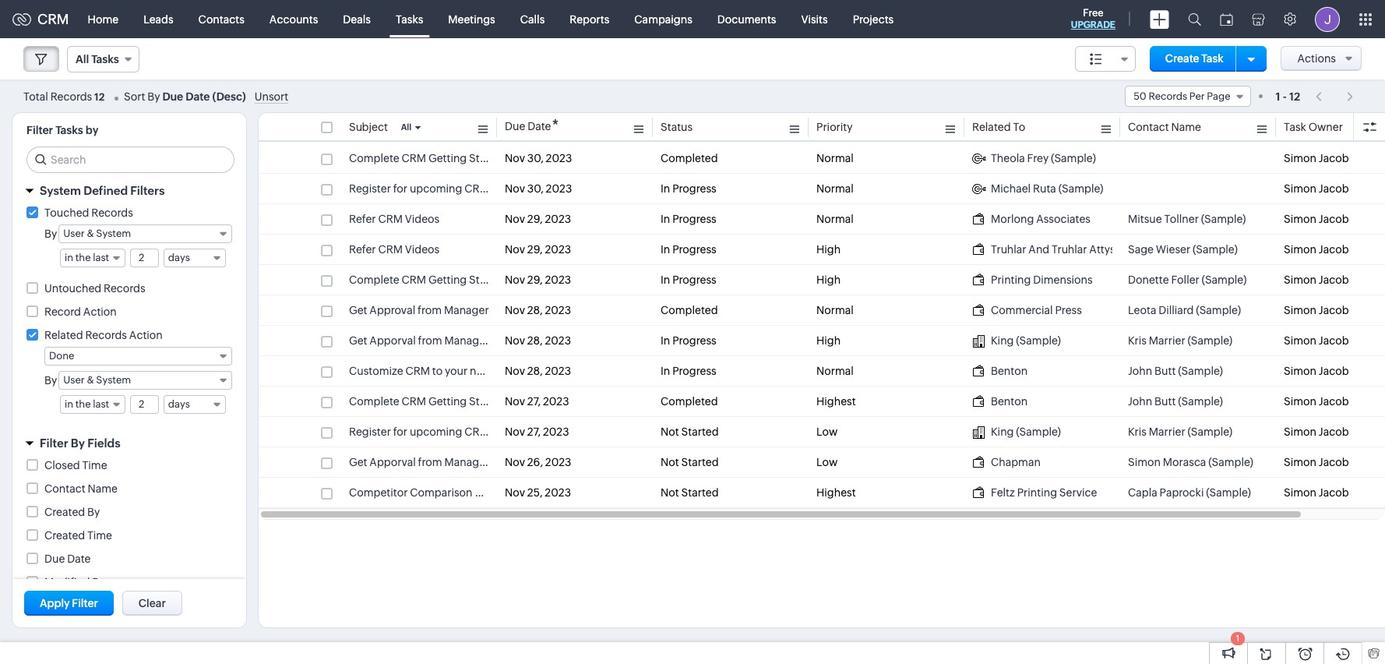 Task type: vqa. For each thing, say whether or not it's contained in the screenshot.
Referral associated with Capla Paprocki (Sample)
no



Task type: locate. For each thing, give the bounding box(es) containing it.
2 vertical spatial tasks
[[56, 124, 83, 136]]

row group
[[259, 143, 1386, 508]]

29, for truhlar and truhlar attys
[[528, 243, 543, 256]]

1 getting from the top
[[429, 152, 467, 164]]

2 29, from the top
[[528, 243, 543, 256]]

50 records per page
[[1134, 90, 1231, 102]]

task owner
[[1285, 121, 1344, 133]]

in progress for king
[[661, 334, 717, 347]]

0 vertical spatial user
[[63, 228, 85, 239]]

12 up by
[[94, 91, 105, 103]]

2 vertical spatial high
[[817, 334, 841, 347]]

1 horizontal spatial action
[[129, 329, 163, 341]]

not for nov 26, 2023
[[661, 456, 679, 468]]

2 king from the top
[[992, 426, 1014, 438]]

get
[[349, 304, 368, 316], [349, 334, 368, 347], [349, 456, 368, 468]]

mitsue tollner (sample)
[[1129, 213, 1247, 225]]

records inside field
[[1149, 90, 1188, 102]]

5 normal from the top
[[817, 365, 854, 377]]

25,
[[528, 486, 543, 499]]

complete down subject
[[349, 152, 400, 164]]

task right create
[[1202, 52, 1224, 65]]

2 vertical spatial getting
[[429, 395, 467, 408]]

task left owner
[[1285, 121, 1307, 133]]

in the last field
[[60, 249, 126, 267], [60, 395, 126, 414]]

filter
[[27, 124, 53, 136], [40, 437, 68, 450], [72, 597, 98, 610]]

2 steps from the top
[[509, 274, 536, 286]]

user & system field down filters at the top left of the page
[[59, 224, 232, 243]]

capla paprocki (sample) link
[[1129, 485, 1269, 500]]

not started for nov 26, 2023
[[661, 456, 719, 468]]

1 vertical spatial 27,
[[528, 426, 541, 438]]

getting for nov 30, 2023
[[429, 152, 467, 164]]

action up done field
[[129, 329, 163, 341]]

john for normal
[[1129, 365, 1153, 377]]

john butt (sample) link up the simon morasca (sample) link
[[1129, 394, 1269, 409]]

get apporval from manager link down the get approval from manager link
[[349, 333, 490, 348]]

3 28, from the top
[[528, 365, 543, 377]]

12 for total records 12
[[94, 91, 105, 103]]

2 refer from the top
[[349, 243, 376, 256]]

1 vertical spatial steps
[[509, 274, 536, 286]]

0 vertical spatial last
[[93, 252, 109, 263]]

0 vertical spatial filter
[[27, 124, 53, 136]]

by up closed time
[[71, 437, 85, 450]]

2 horizontal spatial tasks
[[396, 13, 424, 25]]

1 nov 29, 2023 from the top
[[505, 213, 571, 225]]

1 the from the top
[[75, 252, 91, 263]]

due inside due date *
[[505, 120, 526, 133]]

register for upcoming crm webinars link
[[349, 181, 539, 196], [349, 424, 539, 440]]

in progress
[[661, 182, 717, 195], [661, 213, 717, 225], [661, 243, 717, 256], [661, 274, 717, 286], [661, 334, 717, 347], [661, 365, 717, 377]]

1 vertical spatial completed
[[661, 304, 718, 316]]

defined
[[84, 184, 128, 197]]

1 vertical spatial the
[[75, 398, 91, 410]]

john butt (sample) down dilliard
[[1129, 365, 1224, 377]]

simon
[[1285, 152, 1317, 164], [1285, 182, 1317, 195], [1285, 213, 1317, 225], [1285, 243, 1317, 256], [1285, 274, 1317, 286], [1285, 304, 1317, 316], [1285, 334, 1317, 347], [1285, 365, 1317, 377], [1285, 395, 1317, 408], [1285, 426, 1317, 438], [1129, 456, 1161, 468], [1285, 456, 1317, 468], [1285, 486, 1317, 499]]

1 vertical spatial 28,
[[528, 334, 543, 347]]

system down done field
[[96, 374, 131, 386]]

progress for king
[[673, 334, 717, 347]]

2 28, from the top
[[528, 334, 543, 347]]

kris for high
[[1129, 334, 1147, 347]]

1 vertical spatial in the last
[[65, 398, 109, 410]]

user & system down touched records on the left top of the page
[[63, 228, 131, 239]]

1 john butt (sample) from the top
[[1129, 365, 1224, 377]]

2 days field from the top
[[164, 395, 226, 414]]

tasks
[[396, 13, 424, 25], [91, 53, 119, 65], [56, 124, 83, 136]]

manager
[[444, 304, 489, 316], [445, 334, 490, 347], [445, 456, 490, 468]]

time down fields
[[82, 459, 107, 472]]

action up related records action
[[83, 306, 117, 318]]

0 vertical spatial for
[[393, 182, 408, 195]]

in the last up filter by fields
[[65, 398, 109, 410]]

completed for nov 28, 2023
[[661, 304, 718, 316]]

last for 1st in the last field from the top
[[93, 252, 109, 263]]

system up touched at the left of the page
[[40, 184, 81, 197]]

2 vertical spatial from
[[418, 456, 442, 468]]

2 kris marrier (sample) from the top
[[1129, 426, 1233, 438]]

get approval from manager
[[349, 304, 489, 316]]

normal for theola
[[817, 152, 854, 164]]

not started for nov 27, 2023
[[661, 426, 719, 438]]

1 kris from the top
[[1129, 334, 1147, 347]]

1 horizontal spatial name
[[1172, 121, 1202, 133]]

truhlar
[[992, 243, 1027, 256], [1052, 243, 1088, 256]]

truhlar right and
[[1052, 243, 1088, 256]]

records up filter tasks by
[[50, 90, 92, 103]]

touched records
[[44, 207, 133, 219]]

navigation
[[1309, 85, 1363, 108]]

feltz printing service
[[992, 486, 1098, 499]]

webinars up 26,
[[492, 426, 539, 438]]

2 vertical spatial 28,
[[528, 365, 543, 377]]

0 vertical spatial not
[[661, 426, 679, 438]]

0 vertical spatial nov 29, 2023
[[505, 213, 571, 225]]

high for truhlar and truhlar attys
[[817, 243, 841, 256]]

all up total records 12
[[76, 53, 89, 65]]

0 vertical spatial nov 27, 2023
[[505, 395, 569, 408]]

2 for from the top
[[393, 426, 408, 438]]

12 nov from the top
[[505, 486, 525, 499]]

refer crm videos link for normal
[[349, 211, 490, 227]]

6 simon jacob from the top
[[1285, 304, 1350, 316]]

search element
[[1179, 0, 1211, 38]]

upcoming for nov 30, 2023
[[410, 182, 463, 195]]

1 normal from the top
[[817, 152, 854, 164]]

26,
[[528, 456, 543, 468]]

completed for nov 27, 2023
[[661, 395, 718, 408]]

0 vertical spatial benton link
[[973, 363, 1113, 379]]

complete crm getting started steps for nov 27, 2023
[[349, 395, 536, 408]]

1 vertical spatial register
[[349, 426, 391, 438]]

1 for from the top
[[393, 182, 408, 195]]

1 vertical spatial days
[[168, 398, 190, 410]]

user down done
[[63, 374, 85, 386]]

(sample) for the simon morasca (sample) link
[[1209, 456, 1254, 468]]

low for king (sample)
[[817, 426, 838, 438]]

12 inside total records 12
[[94, 91, 105, 103]]

5 progress from the top
[[673, 334, 717, 347]]

normal
[[817, 152, 854, 164], [817, 182, 854, 195], [817, 213, 854, 225], [817, 304, 854, 316], [817, 365, 854, 377]]

unsort
[[255, 90, 289, 103]]

simon jacob
[[1285, 152, 1350, 164], [1285, 182, 1350, 195], [1285, 213, 1350, 225], [1285, 243, 1350, 256], [1285, 274, 1350, 286], [1285, 304, 1350, 316], [1285, 334, 1350, 347], [1285, 365, 1350, 377], [1285, 395, 1350, 408], [1285, 426, 1350, 438], [1285, 456, 1350, 468], [1285, 486, 1350, 499]]

2 created from the top
[[44, 529, 85, 542]]

1 vertical spatial kris
[[1129, 426, 1147, 438]]

king for high
[[992, 334, 1014, 347]]

user & system down done
[[63, 374, 131, 386]]

0 horizontal spatial 1
[[1237, 634, 1240, 643]]

7 nov from the top
[[505, 334, 525, 347]]

0 vertical spatial king (sample) link
[[973, 333, 1113, 348]]

from
[[418, 304, 442, 316], [418, 334, 442, 347], [418, 456, 442, 468]]

progress for morlong
[[673, 213, 717, 225]]

deals
[[343, 13, 371, 25]]

in progress for michael
[[661, 182, 717, 195]]

2 completed from the top
[[661, 304, 718, 316]]

1 vertical spatial filter
[[40, 437, 68, 450]]

butt down dilliard
[[1155, 365, 1177, 377]]

& for 1st user & system field from the top of the page
[[87, 228, 94, 239]]

0 vertical spatial due
[[162, 90, 183, 103]]

1 vertical spatial complete crm getting started steps link
[[349, 272, 536, 288]]

2 in the last from the top
[[65, 398, 109, 410]]

0 vertical spatial john
[[1129, 365, 1153, 377]]

0 vertical spatial in the last
[[65, 252, 109, 263]]

marrier up morasca on the right of the page
[[1150, 426, 1186, 438]]

3 complete crm getting started steps from the top
[[349, 395, 536, 408]]

complete
[[349, 152, 400, 164], [349, 274, 400, 286], [349, 395, 400, 408]]

1 last from the top
[[93, 252, 109, 263]]

john butt (sample) link for highest
[[1129, 394, 1269, 409]]

task
[[1202, 52, 1224, 65], [1285, 121, 1307, 133]]

complete for nov 30, 2023
[[349, 152, 400, 164]]

in the last up untouched records
[[65, 252, 109, 263]]

search image
[[1189, 12, 1202, 26]]

completed
[[661, 152, 718, 164], [661, 304, 718, 316], [661, 395, 718, 408]]

due for due date
[[44, 553, 65, 565]]

time down created by on the left of the page
[[87, 529, 112, 542]]

1 completed from the top
[[661, 152, 718, 164]]

1 king (sample) link from the top
[[973, 333, 1113, 348]]

0 vertical spatial printing
[[992, 274, 1032, 286]]

1 vertical spatial created
[[44, 529, 85, 542]]

due left * on the left top
[[505, 120, 526, 133]]

3 nov 29, 2023 from the top
[[505, 274, 571, 286]]

from up customize crm to your needs link
[[418, 334, 442, 347]]

sage
[[1129, 243, 1154, 256]]

1 vertical spatial in
[[65, 398, 73, 410]]

1 vertical spatial get apporval from manager link
[[349, 454, 490, 470]]

29, for morlong associates
[[528, 213, 543, 225]]

0 vertical spatial time
[[82, 459, 107, 472]]

in for printing
[[661, 274, 671, 286]]

by right sort
[[148, 90, 160, 103]]

0 vertical spatial register for upcoming crm webinars
[[349, 182, 539, 195]]

complete crm getting started steps link for nov 27, 2023
[[349, 394, 536, 409]]

create
[[1166, 52, 1200, 65]]

filter up closed
[[40, 437, 68, 450]]

printing
[[992, 274, 1032, 286], [1018, 486, 1058, 499]]

1 get from the top
[[349, 304, 368, 316]]

due up modified
[[44, 553, 65, 565]]

refer
[[349, 213, 376, 225], [349, 243, 376, 256]]

benton
[[992, 365, 1028, 377], [992, 395, 1028, 408]]

1 for 1
[[1237, 634, 1240, 643]]

related up done
[[44, 329, 83, 341]]

from right approval
[[418, 304, 442, 316]]

2 horizontal spatial due
[[505, 120, 526, 133]]

1 vertical spatial john butt (sample) link
[[1129, 394, 1269, 409]]

kris up capla
[[1129, 426, 1147, 438]]

2 vertical spatial not started
[[661, 486, 719, 499]]

in the last field up fields
[[60, 395, 126, 414]]

3 get from the top
[[349, 456, 368, 468]]

create menu image
[[1151, 10, 1170, 28]]

records right 50
[[1149, 90, 1188, 102]]

1 vertical spatial high
[[817, 274, 841, 286]]

4 progress from the top
[[673, 274, 717, 286]]

1 register from the top
[[349, 182, 391, 195]]

0 vertical spatial user & system
[[63, 228, 131, 239]]

2 videos from the top
[[405, 243, 440, 256]]

11 jacob from the top
[[1320, 456, 1350, 468]]

webinars down due date *
[[492, 182, 539, 195]]

by for modified
[[92, 576, 105, 589]]

get up customize
[[349, 334, 368, 347]]

0 vertical spatial highest
[[817, 395, 856, 408]]

1 vertical spatial not started
[[661, 456, 719, 468]]

2 days from the top
[[168, 398, 190, 410]]

records
[[50, 90, 92, 103], [1149, 90, 1188, 102], [91, 207, 133, 219], [104, 282, 145, 295], [85, 329, 127, 341]]

get apporval from manager down the get approval from manager link
[[349, 334, 490, 347]]

1 in the last from the top
[[65, 252, 109, 263]]

videos for normal
[[405, 213, 440, 225]]

morlong associates link
[[973, 211, 1113, 227]]

refer for normal
[[349, 213, 376, 225]]

2 progress from the top
[[673, 213, 717, 225]]

1 vertical spatial complete crm getting started steps
[[349, 274, 536, 286]]

get apporval from manager up competitor comparison document link
[[349, 456, 490, 468]]

profile element
[[1306, 0, 1350, 38]]

contact down 50
[[1129, 121, 1170, 133]]

refer crm videos link for high
[[349, 242, 490, 257]]

the for second in the last field
[[75, 398, 91, 410]]

complete crm getting started steps for nov 30, 2023
[[349, 152, 536, 164]]

0 vertical spatial kris
[[1129, 334, 1147, 347]]

last up fields
[[93, 398, 109, 410]]

& down related records action
[[87, 374, 94, 386]]

0 vertical spatial john butt (sample) link
[[1129, 363, 1269, 379]]

needs
[[470, 365, 501, 377]]

king (sample) link
[[973, 333, 1113, 348], [973, 424, 1113, 440]]

kris marrier (sample) link up the simon morasca (sample) link
[[1129, 424, 1269, 440]]

donette foller (sample) link
[[1129, 272, 1269, 288]]

2 vertical spatial complete crm getting started steps
[[349, 395, 536, 408]]

john butt (sample) up morasca on the right of the page
[[1129, 395, 1224, 408]]

in the last for 1st in the last field from the top
[[65, 252, 109, 263]]

system inside system defined filters dropdown button
[[40, 184, 81, 197]]

2 john from the top
[[1129, 395, 1153, 408]]

0 vertical spatial all
[[76, 53, 89, 65]]

1 29, from the top
[[528, 213, 543, 225]]

2 horizontal spatial date
[[528, 120, 551, 133]]

2 vertical spatial get
[[349, 456, 368, 468]]

created
[[44, 506, 85, 518], [44, 529, 85, 542]]

king (sample) link down commercial press "link"
[[973, 333, 1113, 348]]

date down created time
[[67, 553, 91, 565]]

refer for high
[[349, 243, 376, 256]]

user & system
[[63, 228, 131, 239], [63, 374, 131, 386]]

1 vertical spatial register for upcoming crm webinars
[[349, 426, 539, 438]]

apporval down approval
[[370, 334, 416, 347]]

3 completed from the top
[[661, 395, 718, 408]]

(sample)
[[1052, 152, 1097, 164], [1059, 182, 1104, 195], [1202, 213, 1247, 225], [1193, 243, 1238, 256], [1202, 274, 1247, 286], [1197, 304, 1242, 316], [1017, 334, 1062, 347], [1188, 334, 1233, 347], [1179, 365, 1224, 377], [1179, 395, 1224, 408], [1017, 426, 1062, 438], [1188, 426, 1233, 438], [1209, 456, 1254, 468], [1207, 486, 1252, 499]]

task inside "button"
[[1202, 52, 1224, 65]]

1 vertical spatial nov 27, 2023
[[505, 426, 569, 438]]

from inside the get approval from manager link
[[418, 304, 442, 316]]

related left to
[[973, 121, 1011, 133]]

apporval
[[370, 334, 416, 347], [370, 456, 416, 468]]

9 nov from the top
[[505, 395, 525, 408]]

john butt (sample) for highest
[[1129, 395, 1224, 408]]

2 27, from the top
[[528, 426, 541, 438]]

in up untouched on the left top of the page
[[65, 252, 73, 263]]

not
[[661, 426, 679, 438], [661, 456, 679, 468], [661, 486, 679, 499]]

in up filter by fields
[[65, 398, 73, 410]]

king down commercial
[[992, 334, 1014, 347]]

2 user from the top
[[63, 374, 85, 386]]

0 vertical spatial nov 30, 2023
[[505, 152, 572, 164]]

printing up commercial
[[992, 274, 1032, 286]]

commercial
[[992, 304, 1054, 316]]

john butt (sample) link for normal
[[1129, 363, 1269, 379]]

name down closed time
[[88, 483, 118, 495]]

tasks down home
[[91, 53, 119, 65]]

1 webinars from the top
[[492, 182, 539, 195]]

tasks inside field
[[91, 53, 119, 65]]

king (sample) up chapman
[[992, 426, 1062, 438]]

2 apporval from the top
[[370, 456, 416, 468]]

1 28, from the top
[[528, 304, 543, 316]]

0 vertical spatial not started
[[661, 426, 719, 438]]

name down 50 records per page field
[[1172, 121, 1202, 133]]

4 in from the top
[[661, 274, 671, 286]]

getting
[[429, 152, 467, 164], [429, 274, 467, 286], [429, 395, 467, 408]]

king up chapman
[[992, 426, 1014, 438]]

simon for kris marrier (sample) link associated with high
[[1285, 334, 1317, 347]]

days field
[[164, 249, 226, 267], [164, 395, 226, 414]]

get up competitor
[[349, 456, 368, 468]]

& down touched records on the left top of the page
[[87, 228, 94, 239]]

date
[[186, 90, 210, 103], [528, 120, 551, 133], [67, 553, 91, 565]]

0 vertical spatial register
[[349, 182, 391, 195]]

0 vertical spatial 30,
[[528, 152, 544, 164]]

by inside dropdown button
[[71, 437, 85, 450]]

simon for 'capla paprocki (sample)' link
[[1285, 486, 1317, 499]]

nov 27, 2023 for steps
[[505, 395, 569, 408]]

benton down commercial
[[992, 365, 1028, 377]]

1 benton link from the top
[[973, 363, 1113, 379]]

complete crm getting started steps link for nov 30, 2023
[[349, 150, 536, 166]]

tasks for all tasks
[[91, 53, 119, 65]]

apporval for nov 28, 2023
[[370, 334, 416, 347]]

1 high from the top
[[817, 243, 841, 256]]

kris marrier (sample) link for low
[[1129, 424, 1269, 440]]

get for in
[[349, 334, 368, 347]]

contact name down 50 records per page
[[1129, 121, 1202, 133]]

truhlar left and
[[992, 243, 1027, 256]]

0 vertical spatial king (sample)
[[992, 334, 1062, 347]]

&
[[87, 228, 94, 239], [87, 374, 94, 386]]

1 vertical spatial nov 28, 2023
[[505, 334, 571, 347]]

filter inside button
[[72, 597, 98, 610]]

1 nov 27, 2023 from the top
[[505, 395, 569, 408]]

kris marrier (sample) link for high
[[1129, 333, 1269, 348]]

2 in from the top
[[661, 213, 671, 225]]

by up created time
[[87, 506, 100, 518]]

action
[[83, 306, 117, 318], [129, 329, 163, 341]]

records for touched
[[91, 207, 133, 219]]

0 vertical spatial 27,
[[528, 395, 541, 408]]

3 not from the top
[[661, 486, 679, 499]]

benton link down commercial press "link"
[[973, 363, 1113, 379]]

theola frey (sample) link
[[973, 150, 1113, 166]]

by
[[148, 90, 160, 103], [44, 228, 57, 240], [44, 374, 57, 387], [71, 437, 85, 450], [87, 506, 100, 518], [92, 576, 105, 589]]

simon for mitsue tollner (sample) link
[[1285, 213, 1317, 225]]

time
[[82, 459, 107, 472], [87, 529, 112, 542]]

contact
[[1129, 121, 1170, 133], [44, 483, 85, 495]]

None field
[[1076, 46, 1136, 72]]

not started for nov 25, 2023
[[661, 486, 719, 499]]

get apporval from manager link up competitor comparison document link
[[349, 454, 490, 470]]

1 vertical spatial due
[[505, 120, 526, 133]]

28, for get apporval from manager
[[528, 334, 543, 347]]

0 horizontal spatial contact name
[[44, 483, 118, 495]]

records down record action at the left
[[85, 329, 127, 341]]

0 vertical spatial webinars
[[492, 182, 539, 195]]

0 vertical spatial getting
[[429, 152, 467, 164]]

2 john butt (sample) link from the top
[[1129, 394, 1269, 409]]

3 steps from the top
[[509, 395, 536, 408]]

1 in the last field from the top
[[60, 249, 126, 267]]

steps
[[509, 152, 536, 164], [509, 274, 536, 286], [509, 395, 536, 408]]

complete crm getting started steps
[[349, 152, 536, 164], [349, 274, 536, 286], [349, 395, 536, 408]]

None text field
[[131, 249, 158, 267]]

1 vertical spatial manager
[[445, 334, 490, 347]]

1 vertical spatial refer crm videos
[[349, 243, 440, 256]]

total records 12
[[23, 90, 105, 103]]

tasks left by
[[56, 124, 83, 136]]

28,
[[528, 304, 543, 316], [528, 334, 543, 347], [528, 365, 543, 377]]

User & System field
[[59, 224, 232, 243], [59, 371, 232, 390]]

1 vertical spatial upcoming
[[410, 426, 463, 438]]

0 vertical spatial system
[[40, 184, 81, 197]]

get apporval from manager for nov 28, 2023
[[349, 334, 490, 347]]

5 in progress from the top
[[661, 334, 717, 347]]

created up created time
[[44, 506, 85, 518]]

(sample) for kris marrier (sample) link for low
[[1188, 426, 1233, 438]]

2 get from the top
[[349, 334, 368, 347]]

king (sample) down commercial
[[992, 334, 1062, 347]]

2 complete crm getting started steps from the top
[[349, 274, 536, 286]]

3 getting from the top
[[429, 395, 467, 408]]

date left * on the left top
[[528, 120, 551, 133]]

1 vertical spatial action
[[129, 329, 163, 341]]

0 horizontal spatial date
[[67, 553, 91, 565]]

1 complete crm getting started steps link from the top
[[349, 150, 536, 166]]

high for king (sample)
[[817, 334, 841, 347]]

3 in progress from the top
[[661, 243, 717, 256]]

1 vertical spatial low
[[817, 456, 838, 468]]

filter inside dropdown button
[[40, 437, 68, 450]]

records up record action at the left
[[104, 282, 145, 295]]

0 vertical spatial nov 28, 2023
[[505, 304, 571, 316]]

1 horizontal spatial date
[[186, 90, 210, 103]]

in
[[661, 182, 671, 195], [661, 213, 671, 225], [661, 243, 671, 256], [661, 274, 671, 286], [661, 334, 671, 347], [661, 365, 671, 377]]

days field for 1st in the last field from the top
[[164, 249, 226, 267]]

Search text field
[[27, 147, 234, 172]]

1 user & system field from the top
[[59, 224, 232, 243]]

manager for not
[[445, 456, 490, 468]]

user for 1st user & system field from the top of the page
[[63, 228, 85, 239]]

apporval up competitor
[[370, 456, 416, 468]]

1 horizontal spatial all
[[401, 122, 412, 132]]

contact down closed
[[44, 483, 85, 495]]

last
[[93, 252, 109, 263], [93, 398, 109, 410]]

1 vertical spatial 30,
[[528, 182, 544, 195]]

1 vertical spatial date
[[528, 120, 551, 133]]

calendar image
[[1221, 13, 1234, 25]]

0 vertical spatial get apporval from manager
[[349, 334, 490, 347]]

steps for 30,
[[509, 152, 536, 164]]

created up the due date
[[44, 529, 85, 542]]

all
[[76, 53, 89, 65], [401, 122, 412, 132]]

1 john from the top
[[1129, 365, 1153, 377]]

1 refer from the top
[[349, 213, 376, 225]]

6 nov from the top
[[505, 304, 525, 316]]

1 register for upcoming crm webinars from the top
[[349, 182, 539, 195]]

30,
[[528, 152, 544, 164], [528, 182, 544, 195]]

1 vertical spatial time
[[87, 529, 112, 542]]

1 vertical spatial related
[[44, 329, 83, 341]]

date inside due date *
[[528, 120, 551, 133]]

kris marrier (sample) up morasca on the right of the page
[[1129, 426, 1233, 438]]

0 vertical spatial butt
[[1155, 365, 1177, 377]]

upcoming for nov 27, 2023
[[410, 426, 463, 438]]

1 27, from the top
[[528, 395, 541, 408]]

register for nov 27, 2023
[[349, 426, 391, 438]]

complete up approval
[[349, 274, 400, 286]]

kris marrier (sample) for low
[[1129, 426, 1233, 438]]

records for total
[[50, 90, 92, 103]]

2 complete crm getting started steps link from the top
[[349, 272, 536, 288]]

2 vertical spatial complete crm getting started steps link
[[349, 394, 536, 409]]

1 vertical spatial 29,
[[528, 243, 543, 256]]

kris marrier (sample) link down leota dilliard (sample) link at the top right
[[1129, 333, 1269, 348]]

1 created from the top
[[44, 506, 85, 518]]

1 vertical spatial apporval
[[370, 456, 416, 468]]

(sample) for leota dilliard (sample) link at the top right
[[1197, 304, 1242, 316]]

tasks right deals link on the left of page
[[396, 13, 424, 25]]

records down defined at left top
[[91, 207, 133, 219]]

filter down the modified by
[[72, 597, 98, 610]]

due right sort
[[162, 90, 183, 103]]

1 register for upcoming crm webinars link from the top
[[349, 181, 539, 196]]

user down touched at the left of the page
[[63, 228, 85, 239]]

to
[[433, 365, 443, 377]]

0 vertical spatial apporval
[[370, 334, 416, 347]]

refer crm videos
[[349, 213, 440, 225], [349, 243, 440, 256]]

0 vertical spatial videos
[[405, 213, 440, 225]]

all inside field
[[76, 53, 89, 65]]

1 horizontal spatial truhlar
[[1052, 243, 1088, 256]]

refer crm videos link
[[349, 211, 490, 227], [349, 242, 490, 257]]

date for due date
[[67, 553, 91, 565]]

status
[[661, 121, 693, 133]]

high
[[817, 243, 841, 256], [817, 274, 841, 286], [817, 334, 841, 347]]

per
[[1190, 90, 1206, 102]]

complete down customize
[[349, 395, 400, 408]]

3 not started from the top
[[661, 486, 719, 499]]

1 vertical spatial butt
[[1155, 395, 1177, 408]]

2 vertical spatial date
[[67, 553, 91, 565]]

crm
[[37, 11, 69, 27], [402, 152, 426, 164], [465, 182, 489, 195], [378, 213, 403, 225], [378, 243, 403, 256], [402, 274, 426, 286], [406, 365, 430, 377], [402, 395, 426, 408], [465, 426, 489, 438]]

1 nov from the top
[[505, 152, 525, 164]]

0 vertical spatial kris marrier (sample) link
[[1129, 333, 1269, 348]]

kris down leota
[[1129, 334, 1147, 347]]

1 low from the top
[[817, 426, 838, 438]]

king (sample) link up chapman link at the right bottom of the page
[[973, 424, 1113, 440]]

2 vertical spatial due
[[44, 553, 65, 565]]

butt up morasca on the right of the page
[[1155, 395, 1177, 408]]

0 vertical spatial name
[[1172, 121, 1202, 133]]

1 vertical spatial getting
[[429, 274, 467, 286]]

3 complete crm getting started steps link from the top
[[349, 394, 536, 409]]

customize crm to your needs nov 28, 2023
[[349, 365, 571, 377]]

row group containing complete crm getting started steps
[[259, 143, 1386, 508]]

kris marrier (sample) down dilliard
[[1129, 334, 1233, 347]]

0 vertical spatial complete crm getting started steps link
[[349, 150, 536, 166]]

from up competitor comparison document link
[[418, 456, 442, 468]]

for for nov 30, 2023
[[393, 182, 408, 195]]

steps for 27,
[[509, 395, 536, 408]]

from for not
[[418, 456, 442, 468]]

date left (desc)
[[186, 90, 210, 103]]

1 vertical spatial benton link
[[973, 394, 1113, 409]]

normal for morlong
[[817, 213, 854, 225]]

1 get apporval from manager link from the top
[[349, 333, 490, 348]]

name
[[1172, 121, 1202, 133], [88, 483, 118, 495]]

2023
[[546, 152, 572, 164], [546, 182, 572, 195], [545, 213, 571, 225], [545, 243, 571, 256], [545, 274, 571, 286], [545, 304, 571, 316], [545, 334, 571, 347], [545, 365, 571, 377], [543, 395, 569, 408], [543, 426, 569, 438], [546, 456, 572, 468], [545, 486, 571, 499]]

steps for 29,
[[509, 274, 536, 286]]

marrier down dilliard
[[1150, 334, 1186, 347]]

register for upcoming crm webinars link for nov 30, 2023
[[349, 181, 539, 196]]

filter down total on the top of page
[[27, 124, 53, 136]]

tasks link
[[383, 0, 436, 38]]

1 highest from the top
[[817, 395, 856, 408]]

None text field
[[131, 396, 158, 413]]

1 progress from the top
[[673, 182, 717, 195]]

untouched records
[[44, 282, 145, 295]]

2 low from the top
[[817, 456, 838, 468]]

attys
[[1090, 243, 1116, 256]]

get left approval
[[349, 304, 368, 316]]

12
[[1290, 90, 1301, 103], [94, 91, 105, 103]]

1 king (sample) from the top
[[992, 334, 1062, 347]]

started
[[469, 152, 507, 164], [469, 274, 507, 286], [469, 395, 507, 408], [682, 426, 719, 438], [682, 456, 719, 468], [682, 486, 719, 499]]

by right modified
[[92, 576, 105, 589]]

truhlar and truhlar attys
[[992, 243, 1116, 256]]

register down subject
[[349, 182, 391, 195]]

benton link up chapman link at the right bottom of the page
[[973, 394, 1113, 409]]

2 jacob from the top
[[1320, 182, 1350, 195]]

filter for filter by fields
[[40, 437, 68, 450]]

2 nov 30, 2023 from the top
[[505, 182, 572, 195]]

system down touched records on the left top of the page
[[96, 228, 131, 239]]

4 normal from the top
[[817, 304, 854, 316]]

john butt (sample) link down leota dilliard (sample) link at the top right
[[1129, 363, 1269, 379]]

the up filter by fields
[[75, 398, 91, 410]]



Task type: describe. For each thing, give the bounding box(es) containing it.
webinars for nov 27, 2023
[[492, 426, 539, 438]]

0 vertical spatial manager
[[444, 304, 489, 316]]

apporval for nov 26, 2023
[[370, 456, 416, 468]]

free upgrade
[[1072, 7, 1116, 30]]

4 simon jacob from the top
[[1285, 243, 1350, 256]]

2 user & system field from the top
[[59, 371, 232, 390]]

printing inside "link"
[[992, 274, 1032, 286]]

chapman
[[992, 456, 1041, 468]]

capla
[[1129, 486, 1158, 499]]

king (sample) for low
[[992, 426, 1062, 438]]

wieser
[[1157, 243, 1191, 256]]

benton for highest
[[992, 395, 1028, 408]]

6 in from the top
[[661, 365, 671, 377]]

not for nov 25, 2023
[[661, 486, 679, 499]]

12 jacob from the top
[[1320, 486, 1350, 499]]

1 truhlar from the left
[[992, 243, 1027, 256]]

clear
[[139, 597, 166, 610]]

1 horizontal spatial contact name
[[1129, 121, 1202, 133]]

1 vertical spatial contact name
[[44, 483, 118, 495]]

by down touched at the left of the page
[[44, 228, 57, 240]]

in the last for second in the last field
[[65, 398, 109, 410]]

donette foller (sample)
[[1129, 274, 1247, 286]]

commercial press link
[[973, 302, 1113, 318]]

due date *
[[505, 116, 559, 134]]

0 vertical spatial contact
[[1129, 121, 1170, 133]]

simon for normal 'john butt (sample)' 'link'
[[1285, 365, 1317, 377]]

simon morasca (sample)
[[1129, 456, 1254, 468]]

28, for get approval from manager
[[528, 304, 543, 316]]

dilliard
[[1159, 304, 1195, 316]]

meetings link
[[436, 0, 508, 38]]

sage wieser (sample) link
[[1129, 242, 1269, 257]]

simon for the simon morasca (sample) link
[[1285, 456, 1317, 468]]

get for not
[[349, 456, 368, 468]]

visits
[[802, 13, 828, 25]]

filter by fields button
[[12, 430, 246, 457]]

(sample) for kris marrier (sample) link associated with high
[[1188, 334, 1233, 347]]

filter tasks by
[[27, 124, 98, 136]]

meetings
[[448, 13, 496, 25]]

created time
[[44, 529, 112, 542]]

all for all
[[401, 122, 412, 132]]

complete crm getting started steps link for nov 29, 2023
[[349, 272, 536, 288]]

7 simon jacob from the top
[[1285, 334, 1350, 347]]

apply
[[40, 597, 70, 610]]

foller
[[1172, 274, 1200, 286]]

(sample) for normal 'john butt (sample)' 'link'
[[1179, 365, 1224, 377]]

customize crm to your needs link
[[349, 363, 501, 379]]

morlong associates
[[992, 213, 1091, 225]]

10 jacob from the top
[[1320, 426, 1350, 438]]

nov 30, 2023 for steps
[[505, 152, 572, 164]]

morasca
[[1164, 456, 1207, 468]]

upgrade
[[1072, 19, 1116, 30]]

2 user & system from the top
[[63, 374, 131, 386]]

highest for completed
[[817, 395, 856, 408]]

associates
[[1037, 213, 1091, 225]]

created for created time
[[44, 529, 85, 542]]

actions
[[1298, 52, 1337, 65]]

5 nov from the top
[[505, 274, 525, 286]]

1 vertical spatial system
[[96, 228, 131, 239]]

9 simon jacob from the top
[[1285, 395, 1350, 408]]

videos for high
[[405, 243, 440, 256]]

1 vertical spatial name
[[88, 483, 118, 495]]

8 nov from the top
[[505, 365, 525, 377]]

1 vertical spatial contact
[[44, 483, 85, 495]]

nov 29, 2023 for truhlar and truhlar attys
[[505, 243, 571, 256]]

subject
[[349, 121, 388, 133]]

butt for highest
[[1155, 395, 1177, 408]]

nov 29, 2023 for morlong associates
[[505, 213, 571, 225]]

11 simon jacob from the top
[[1285, 456, 1350, 468]]

morlong
[[992, 213, 1035, 225]]

created for created by
[[44, 506, 85, 518]]

refer crm videos for high
[[349, 243, 440, 256]]

12 for 1 - 12
[[1290, 90, 1301, 103]]

mitsue
[[1129, 213, 1163, 225]]

and
[[1029, 243, 1050, 256]]

theola frey (sample)
[[992, 152, 1097, 164]]

ruta
[[1034, 182, 1057, 195]]

frey
[[1028, 152, 1049, 164]]

king (sample) link for high
[[973, 333, 1113, 348]]

leads
[[144, 13, 174, 25]]

2 in the last field from the top
[[60, 395, 126, 414]]

benton for normal
[[992, 365, 1028, 377]]

progress for printing
[[673, 274, 717, 286]]

12 simon jacob from the top
[[1285, 486, 1350, 499]]

document
[[475, 486, 529, 499]]

1 horizontal spatial task
[[1285, 121, 1307, 133]]

50 Records Per Page field
[[1126, 86, 1252, 107]]

printing dimensions
[[992, 274, 1093, 286]]

10 nov from the top
[[505, 426, 525, 438]]

feltz printing service link
[[973, 485, 1113, 500]]

king for low
[[992, 426, 1014, 438]]

by for filter
[[71, 437, 85, 450]]

printing dimensions link
[[973, 272, 1113, 288]]

filters
[[130, 184, 165, 197]]

6 progress from the top
[[673, 365, 717, 377]]

documents
[[718, 13, 777, 25]]

tasks for filter tasks by
[[56, 124, 83, 136]]

reports
[[570, 13, 610, 25]]

size image
[[1090, 52, 1103, 66]]

date for due date *
[[528, 120, 551, 133]]

4 jacob from the top
[[1320, 243, 1350, 256]]

6 in progress from the top
[[661, 365, 717, 377]]

get apporval from manager link for nov 26, 2023
[[349, 454, 490, 470]]

leota dilliard (sample) link
[[1129, 302, 1269, 318]]

2 simon jacob from the top
[[1285, 182, 1350, 195]]

record action
[[44, 306, 117, 318]]

get approval from manager link
[[349, 302, 490, 318]]

1 horizontal spatial due
[[162, 90, 183, 103]]

1 simon jacob from the top
[[1285, 152, 1350, 164]]

related to
[[973, 121, 1026, 133]]

get apporval from manager link for nov 28, 2023
[[349, 333, 490, 348]]

& for second user & system field
[[87, 374, 94, 386]]

-
[[1284, 90, 1288, 103]]

profile image
[[1316, 7, 1341, 32]]

days field for second in the last field
[[164, 395, 226, 414]]

2 vertical spatial system
[[96, 374, 131, 386]]

contacts link
[[186, 0, 257, 38]]

3 simon jacob from the top
[[1285, 213, 1350, 225]]

home
[[88, 13, 119, 25]]

8 simon jacob from the top
[[1285, 365, 1350, 377]]

by
[[86, 124, 98, 136]]

Done field
[[44, 347, 232, 366]]

closed
[[44, 459, 80, 472]]

kris for low
[[1129, 426, 1147, 438]]

progress for truhlar
[[673, 243, 717, 256]]

in for michael
[[661, 182, 671, 195]]

sort by due date (desc)
[[124, 90, 246, 103]]

All Tasks field
[[67, 46, 139, 72]]

nov 28, 2023 for get approval from manager
[[505, 304, 571, 316]]

from for in
[[418, 334, 442, 347]]

9 jacob from the top
[[1320, 395, 1350, 408]]

register for upcoming crm webinars for nov 27, 2023
[[349, 426, 539, 438]]

sage wieser (sample)
[[1129, 243, 1238, 256]]

30, for register for upcoming crm webinars
[[528, 182, 544, 195]]

0 vertical spatial date
[[186, 90, 210, 103]]

comparison
[[410, 486, 473, 499]]

not for nov 27, 2023
[[661, 426, 679, 438]]

press
[[1056, 304, 1083, 316]]

getting for nov 27, 2023
[[429, 395, 467, 408]]

fields
[[87, 437, 121, 450]]

2 nov from the top
[[505, 182, 525, 195]]

create task button
[[1150, 46, 1240, 72]]

leads link
[[131, 0, 186, 38]]

0 vertical spatial action
[[83, 306, 117, 318]]

refer crm videos for normal
[[349, 213, 440, 225]]

create menu element
[[1141, 0, 1179, 38]]

4 nov from the top
[[505, 243, 525, 256]]

michael
[[992, 182, 1031, 195]]

the for 1st in the last field from the top
[[75, 252, 91, 263]]

calls link
[[508, 0, 558, 38]]

27, for register for upcoming crm webinars
[[528, 426, 541, 438]]

(sample) for sage wieser (sample) link
[[1193, 243, 1238, 256]]

records for untouched
[[104, 282, 145, 295]]

home link
[[75, 0, 131, 38]]

john for highest
[[1129, 395, 1153, 408]]

related for related records action
[[44, 329, 83, 341]]

5 simon jacob from the top
[[1285, 274, 1350, 286]]

approval
[[370, 304, 416, 316]]

1 user & system from the top
[[63, 228, 131, 239]]

leota dilliard (sample)
[[1129, 304, 1242, 316]]

system defined filters
[[40, 184, 165, 197]]

8 jacob from the top
[[1320, 365, 1350, 377]]

owner
[[1309, 121, 1344, 133]]

apply filter button
[[24, 591, 114, 616]]

campaigns
[[635, 13, 693, 25]]

commercial press
[[992, 304, 1083, 316]]

last for second in the last field
[[93, 398, 109, 410]]

complete for nov 29, 2023
[[349, 274, 400, 286]]

in for morlong
[[661, 213, 671, 225]]

tollner
[[1165, 213, 1200, 225]]

system defined filters button
[[12, 177, 246, 204]]

butt for normal
[[1155, 365, 1177, 377]]

7 jacob from the top
[[1320, 334, 1350, 347]]

free
[[1084, 7, 1104, 19]]

by for created
[[87, 506, 100, 518]]

create task
[[1166, 52, 1224, 65]]

11 nov from the top
[[505, 456, 525, 468]]

1 jacob from the top
[[1320, 152, 1350, 164]]

10 simon jacob from the top
[[1285, 426, 1350, 438]]

3 nov from the top
[[505, 213, 525, 225]]

by down done
[[44, 374, 57, 387]]

documents link
[[705, 0, 789, 38]]

contacts
[[198, 13, 245, 25]]

high for printing dimensions
[[817, 274, 841, 286]]

50
[[1134, 90, 1147, 102]]

benton link for highest
[[973, 394, 1113, 409]]

nov 29, 2023 for printing dimensions
[[505, 274, 571, 286]]

3 jacob from the top
[[1320, 213, 1350, 225]]

competitor comparison document
[[349, 486, 529, 499]]

27, for complete crm getting started steps
[[528, 395, 541, 408]]

calls
[[520, 13, 545, 25]]

6 jacob from the top
[[1320, 304, 1350, 316]]

logo image
[[12, 13, 31, 25]]

normal for michael
[[817, 182, 854, 195]]

1 - 12
[[1276, 90, 1301, 103]]

deals link
[[331, 0, 383, 38]]

king (sample) link for low
[[973, 424, 1113, 440]]

modified
[[44, 576, 90, 589]]

by for sort
[[148, 90, 160, 103]]

in progress for morlong
[[661, 213, 717, 225]]

related records action
[[44, 329, 163, 341]]

modified by
[[44, 576, 105, 589]]

projects
[[853, 13, 894, 25]]

marrier for low
[[1150, 426, 1186, 438]]

2 truhlar from the left
[[1052, 243, 1088, 256]]

john butt (sample) for normal
[[1129, 365, 1224, 377]]

done
[[49, 350, 74, 362]]

related for related to
[[973, 121, 1011, 133]]

simon morasca (sample) link
[[1129, 454, 1269, 470]]

your
[[445, 365, 468, 377]]

simon for leota dilliard (sample) link at the top right
[[1285, 304, 1317, 316]]

5 jacob from the top
[[1320, 274, 1350, 286]]

in for 1st in the last field from the top
[[65, 252, 73, 263]]

in for second in the last field
[[65, 398, 73, 410]]

register for upcoming crm webinars link for nov 27, 2023
[[349, 424, 539, 440]]

1 vertical spatial printing
[[1018, 486, 1058, 499]]



